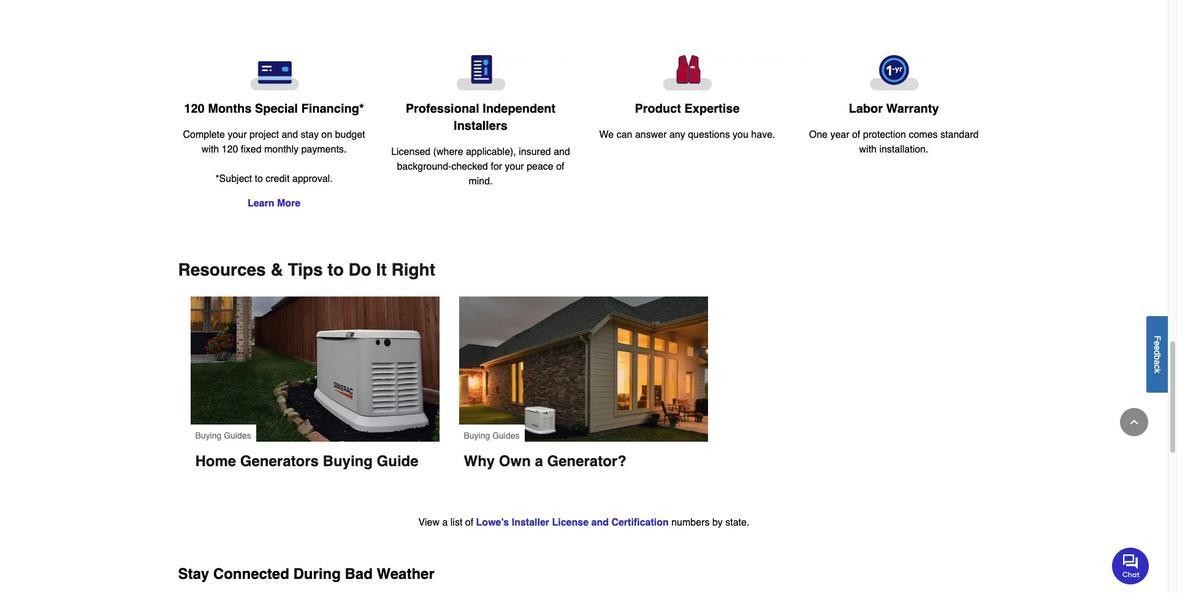 Task type: vqa. For each thing, say whether or not it's contained in the screenshot.
1st Report from the bottom of the page
no



Task type: describe. For each thing, give the bounding box(es) containing it.
(where
[[433, 147, 463, 158]]

installation.
[[880, 144, 929, 155]]

by
[[713, 518, 723, 529]]

and inside complete your project and stay on budget with 120 fixed monthly payments.
[[282, 129, 298, 140]]

on
[[322, 129, 332, 140]]

a standby generator next to a wood fence. image
[[190, 297, 439, 442]]

answer
[[635, 129, 667, 140]]

insured
[[519, 147, 551, 158]]

year
[[831, 129, 850, 140]]

labor warranty
[[849, 102, 939, 116]]

f e e d b a c k
[[1153, 336, 1163, 373]]

buying guides for why
[[464, 431, 520, 441]]

license
[[552, 518, 589, 529]]

your inside licensed (where applicable), insured and background-checked for your peace of mind.
[[505, 161, 524, 172]]

1 e from the top
[[1153, 341, 1163, 346]]

connected
[[213, 566, 289, 583]]

guides for own
[[493, 431, 520, 441]]

home generators buying guide
[[195, 453, 419, 470]]

standard
[[941, 129, 979, 140]]

learn
[[248, 198, 274, 209]]

d
[[1153, 350, 1163, 355]]

why
[[464, 453, 495, 470]]

applicable),
[[466, 147, 516, 158]]

protection
[[863, 129, 906, 140]]

it
[[376, 260, 387, 280]]

budget
[[335, 129, 365, 140]]

a inside button
[[1153, 360, 1163, 365]]

k
[[1153, 369, 1163, 373]]

for
[[491, 161, 502, 172]]

background-
[[397, 161, 452, 172]]

project
[[250, 129, 279, 140]]

one year of protection comes standard with installation.
[[809, 129, 979, 155]]

licensed (where applicable), insured and background-checked for your peace of mind.
[[391, 147, 570, 187]]

buying for why own a generator?
[[464, 431, 490, 441]]

product expertise
[[635, 102, 740, 116]]

approval.
[[292, 174, 333, 185]]

0 horizontal spatial to
[[255, 174, 263, 185]]

payments.
[[301, 144, 347, 155]]

with inside complete your project and stay on budget with 120 fixed monthly payments.
[[202, 144, 219, 155]]

monthly
[[264, 144, 299, 155]]

1 horizontal spatial buying
[[323, 453, 373, 470]]

1 vertical spatial a
[[535, 453, 543, 470]]

of inside one year of protection comes standard with installation.
[[852, 129, 861, 140]]

one
[[809, 129, 828, 140]]

scroll to top element
[[1120, 408, 1149, 437]]

learn more link
[[248, 198, 301, 209]]

&
[[271, 260, 283, 280]]

you
[[733, 129, 749, 140]]

120 months special financing*
[[184, 102, 364, 116]]

a dark blue credit card icon. image
[[181, 55, 368, 91]]

credit
[[266, 174, 290, 185]]

state.
[[726, 518, 750, 529]]

f e e d b a c k button
[[1147, 316, 1168, 393]]

mind.
[[469, 176, 493, 187]]

buying guides for home
[[195, 431, 251, 441]]

can
[[617, 129, 633, 140]]

professional independent installers
[[406, 102, 556, 133]]

licensed
[[391, 147, 431, 158]]

120 inside complete your project and stay on budget with 120 fixed monthly payments.
[[222, 144, 238, 155]]

view a list of lowe's installer license and certification numbers by state.
[[419, 518, 750, 529]]

expertise
[[685, 102, 740, 116]]

f
[[1153, 336, 1163, 341]]

special
[[255, 102, 298, 116]]

learn more
[[248, 198, 301, 209]]

lowe's
[[476, 518, 509, 529]]



Task type: locate. For each thing, give the bounding box(es) containing it.
guides up home
[[224, 431, 251, 441]]

2 vertical spatial of
[[465, 518, 474, 529]]

1 horizontal spatial guides
[[493, 431, 520, 441]]

resources
[[178, 260, 266, 280]]

1 horizontal spatial of
[[556, 161, 565, 172]]

0 vertical spatial to
[[255, 174, 263, 185]]

0 horizontal spatial guides
[[224, 431, 251, 441]]

and up monthly
[[282, 129, 298, 140]]

0 vertical spatial a
[[1153, 360, 1163, 365]]

independent
[[483, 102, 556, 116]]

e
[[1153, 341, 1163, 346], [1153, 346, 1163, 350]]

2 horizontal spatial buying
[[464, 431, 490, 441]]

weather
[[377, 566, 435, 583]]

a left list
[[442, 518, 448, 529]]

why own a generator?
[[464, 453, 627, 470]]

a dark blue background check icon. image
[[387, 55, 574, 91]]

with inside one year of protection comes standard with installation.
[[859, 144, 877, 155]]

a blue 1-year labor warranty icon. image
[[801, 55, 988, 91]]

to left credit
[[255, 174, 263, 185]]

guides up own
[[493, 431, 520, 441]]

a right own
[[535, 453, 543, 470]]

questions
[[688, 129, 730, 140]]

of inside licensed (where applicable), insured and background-checked for your peace of mind.
[[556, 161, 565, 172]]

2 horizontal spatial a
[[1153, 360, 1163, 365]]

fixed
[[241, 144, 262, 155]]

1 vertical spatial and
[[554, 147, 570, 158]]

view
[[419, 518, 440, 529]]

to
[[255, 174, 263, 185], [328, 260, 344, 280]]

*subject
[[215, 174, 252, 185]]

of right peace on the left
[[556, 161, 565, 172]]

2 e from the top
[[1153, 346, 1163, 350]]

comes
[[909, 129, 938, 140]]

and right license
[[591, 518, 609, 529]]

generator?
[[547, 453, 627, 470]]

months
[[208, 102, 252, 116]]

of right list
[[465, 518, 474, 529]]

2 horizontal spatial of
[[852, 129, 861, 140]]

0 vertical spatial 120
[[184, 102, 205, 116]]

with down the complete
[[202, 144, 219, 155]]

resources & tips to do it right
[[178, 260, 435, 280]]

buying up why
[[464, 431, 490, 441]]

1 horizontal spatial to
[[328, 260, 344, 280]]

installers
[[454, 119, 508, 133]]

warranty
[[886, 102, 939, 116]]

*subject to credit approval.
[[215, 174, 333, 185]]

0 vertical spatial your
[[228, 129, 247, 140]]

stay
[[301, 129, 319, 140]]

0 horizontal spatial with
[[202, 144, 219, 155]]

complete
[[183, 129, 225, 140]]

2 buying guides from the left
[[464, 431, 520, 441]]

buying guides up why
[[464, 431, 520, 441]]

lowe's installer license and certification link
[[476, 518, 669, 529]]

0 horizontal spatial 120
[[184, 102, 205, 116]]

0 horizontal spatial buying guides
[[195, 431, 251, 441]]

1 horizontal spatial buying guides
[[464, 431, 520, 441]]

2 horizontal spatial and
[[591, 518, 609, 529]]

your right "for"
[[505, 161, 524, 172]]

120 left fixed
[[222, 144, 238, 155]]

your up fixed
[[228, 129, 247, 140]]

guide
[[377, 453, 419, 470]]

and
[[282, 129, 298, 140], [554, 147, 570, 158], [591, 518, 609, 529]]

and right insured
[[554, 147, 570, 158]]

buying left the guide
[[323, 453, 373, 470]]

complete your project and stay on budget with 120 fixed monthly payments.
[[183, 129, 365, 155]]

0 horizontal spatial of
[[465, 518, 474, 529]]

peace
[[527, 161, 554, 172]]

during
[[293, 566, 341, 583]]

a lowe's red vest icon. image
[[594, 55, 781, 91]]

of right year
[[852, 129, 861, 140]]

0 horizontal spatial a
[[442, 518, 448, 529]]

0 horizontal spatial and
[[282, 129, 298, 140]]

your inside complete your project and stay on budget with 120 fixed monthly payments.
[[228, 129, 247, 140]]

financing*
[[301, 102, 364, 116]]

b
[[1153, 355, 1163, 360]]

1 buying guides from the left
[[195, 431, 251, 441]]

1 vertical spatial to
[[328, 260, 344, 280]]

buying guides up home
[[195, 431, 251, 441]]

2 guides from the left
[[493, 431, 520, 441]]

we can answer any questions you have.
[[599, 129, 775, 140]]

we
[[599, 129, 614, 140]]

do
[[349, 260, 372, 280]]

checked
[[452, 161, 488, 172]]

tips
[[288, 260, 323, 280]]

right
[[392, 260, 435, 280]]

chevron up image
[[1128, 416, 1141, 429]]

product
[[635, 102, 681, 116]]

have.
[[751, 129, 775, 140]]

0 horizontal spatial buying
[[195, 431, 222, 441]]

c
[[1153, 365, 1163, 369]]

1 guides from the left
[[224, 431, 251, 441]]

buying for home generators buying guide
[[195, 431, 222, 441]]

with down protection
[[859, 144, 877, 155]]

stay connected during bad weather
[[178, 566, 435, 583]]

any
[[670, 129, 685, 140]]

home
[[195, 453, 236, 470]]

numbers
[[672, 518, 710, 529]]

1 with from the left
[[202, 144, 219, 155]]

buying up home
[[195, 431, 222, 441]]

1 vertical spatial of
[[556, 161, 565, 172]]

1 vertical spatial your
[[505, 161, 524, 172]]

buying
[[195, 431, 222, 441], [464, 431, 490, 441], [323, 453, 373, 470]]

list
[[451, 518, 463, 529]]

a white generac standby generator outside a home at night. image
[[459, 297, 708, 442]]

and inside licensed (where applicable), insured and background-checked for your peace of mind.
[[554, 147, 570, 158]]

labor
[[849, 102, 883, 116]]

0 vertical spatial of
[[852, 129, 861, 140]]

0 vertical spatial and
[[282, 129, 298, 140]]

generators
[[240, 453, 319, 470]]

e up b
[[1153, 346, 1163, 350]]

2 vertical spatial and
[[591, 518, 609, 529]]

1 horizontal spatial and
[[554, 147, 570, 158]]

own
[[499, 453, 531, 470]]

2 vertical spatial a
[[442, 518, 448, 529]]

1 horizontal spatial a
[[535, 453, 543, 470]]

120 up the complete
[[184, 102, 205, 116]]

certification
[[612, 518, 669, 529]]

0 horizontal spatial your
[[228, 129, 247, 140]]

to left do
[[328, 260, 344, 280]]

1 horizontal spatial 120
[[222, 144, 238, 155]]

chat invite button image
[[1112, 547, 1150, 585]]

1 horizontal spatial with
[[859, 144, 877, 155]]

stay
[[178, 566, 209, 583]]

bad
[[345, 566, 373, 583]]

e up d
[[1153, 341, 1163, 346]]

your
[[228, 129, 247, 140], [505, 161, 524, 172]]

a
[[1153, 360, 1163, 365], [535, 453, 543, 470], [442, 518, 448, 529]]

professional
[[406, 102, 479, 116]]

1 vertical spatial 120
[[222, 144, 238, 155]]

guides for generators
[[224, 431, 251, 441]]

120
[[184, 102, 205, 116], [222, 144, 238, 155]]

of
[[852, 129, 861, 140], [556, 161, 565, 172], [465, 518, 474, 529]]

installer
[[512, 518, 550, 529]]

a up k
[[1153, 360, 1163, 365]]

guides
[[224, 431, 251, 441], [493, 431, 520, 441]]

1 horizontal spatial your
[[505, 161, 524, 172]]

more
[[277, 198, 301, 209]]

with
[[202, 144, 219, 155], [859, 144, 877, 155]]

2 with from the left
[[859, 144, 877, 155]]

buying guides
[[195, 431, 251, 441], [464, 431, 520, 441]]



